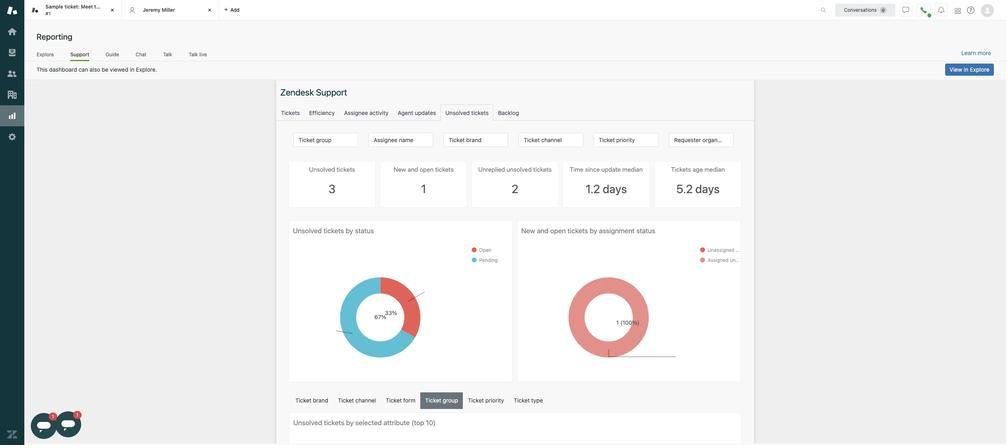 Task type: vqa. For each thing, say whether or not it's contained in the screenshot.
Current
no



Task type: locate. For each thing, give the bounding box(es) containing it.
miller
[[162, 7, 175, 13]]

1 horizontal spatial talk
[[189, 51, 198, 57]]

main element
[[0, 0, 24, 446]]

close image
[[108, 6, 116, 14], [206, 6, 214, 14]]

talk inside "link"
[[163, 51, 172, 57]]

in right view
[[964, 66, 968, 73]]

0 horizontal spatial explore
[[37, 51, 54, 57]]

talk
[[163, 51, 172, 57], [189, 51, 198, 57]]

close image right 'the'
[[108, 6, 116, 14]]

explore
[[37, 51, 54, 57], [970, 66, 989, 73]]

jeremy
[[143, 7, 160, 13]]

2 talk from the left
[[189, 51, 198, 57]]

close image inside jeremy miller tab
[[206, 6, 214, 14]]

views image
[[7, 47, 17, 58]]

jeremy miller tab
[[122, 0, 219, 20]]

talk right 'chat'
[[163, 51, 172, 57]]

add button
[[219, 0, 244, 20]]

this
[[37, 66, 48, 73]]

customers image
[[7, 69, 17, 79]]

support
[[70, 51, 89, 57]]

get started image
[[7, 26, 17, 37]]

talk for talk live
[[189, 51, 198, 57]]

sample ticket: meet the ticket #1
[[45, 4, 117, 16]]

zendesk support image
[[7, 5, 17, 16]]

2 in from the left
[[964, 66, 968, 73]]

talk left live
[[189, 51, 198, 57]]

tab containing sample ticket: meet the ticket
[[24, 0, 122, 20]]

learn more
[[961, 49, 991, 56]]

also
[[90, 66, 100, 73]]

close image left add dropdown button on the top left of the page
[[206, 6, 214, 14]]

learn
[[961, 49, 976, 56]]

0 horizontal spatial in
[[130, 66, 134, 73]]

1 horizontal spatial in
[[964, 66, 968, 73]]

add
[[230, 7, 240, 13]]

reporting image
[[7, 111, 17, 121]]

in
[[130, 66, 134, 73], [964, 66, 968, 73]]

2 close image from the left
[[206, 6, 214, 14]]

ticket:
[[64, 4, 80, 10]]

1 talk from the left
[[163, 51, 172, 57]]

explore up "this"
[[37, 51, 54, 57]]

chat
[[136, 51, 146, 57]]

this dashboard can also be viewed in explore.
[[37, 66, 157, 73]]

close image inside tab
[[108, 6, 116, 14]]

support link
[[70, 51, 89, 61]]

explore down learn more link
[[970, 66, 989, 73]]

view in explore
[[950, 66, 989, 73]]

more
[[978, 49, 991, 56]]

explore inside view in explore button
[[970, 66, 989, 73]]

talk for talk
[[163, 51, 172, 57]]

learn more link
[[961, 49, 991, 57]]

zendesk products image
[[955, 8, 961, 14]]

0 horizontal spatial talk
[[163, 51, 172, 57]]

talk link
[[163, 51, 172, 60]]

1 close image from the left
[[108, 6, 116, 14]]

1 horizontal spatial close image
[[206, 6, 214, 14]]

0 vertical spatial explore
[[37, 51, 54, 57]]

tab
[[24, 0, 122, 20]]

0 horizontal spatial close image
[[108, 6, 116, 14]]

1 horizontal spatial explore
[[970, 66, 989, 73]]

in right viewed
[[130, 66, 134, 73]]

1 vertical spatial explore
[[970, 66, 989, 73]]

meet
[[81, 4, 93, 10]]



Task type: describe. For each thing, give the bounding box(es) containing it.
dashboard
[[49, 66, 77, 73]]

#1
[[45, 10, 51, 16]]

live
[[199, 51, 207, 57]]

notifications image
[[938, 7, 944, 13]]

view
[[950, 66, 962, 73]]

explore inside explore link
[[37, 51, 54, 57]]

the
[[94, 4, 102, 10]]

talk live link
[[188, 51, 207, 60]]

get help image
[[967, 6, 974, 14]]

guide
[[106, 51, 119, 57]]

jeremy miller
[[143, 7, 175, 13]]

button displays agent's chat status as invisible. image
[[903, 7, 909, 13]]

guide link
[[106, 51, 119, 60]]

admin image
[[7, 132, 17, 142]]

explore link
[[37, 51, 54, 60]]

explore.
[[136, 66, 157, 73]]

organizations image
[[7, 90, 17, 100]]

sample
[[45, 4, 63, 10]]

chat link
[[135, 51, 147, 60]]

ticket
[[103, 4, 117, 10]]

can
[[79, 66, 88, 73]]

viewed
[[110, 66, 128, 73]]

be
[[102, 66, 108, 73]]

conversations button
[[835, 3, 895, 16]]

zendesk image
[[7, 430, 17, 441]]

view in explore button
[[945, 64, 994, 76]]

in inside view in explore button
[[964, 66, 968, 73]]

conversations
[[844, 7, 877, 13]]

reporting
[[37, 32, 72, 41]]

talk live
[[189, 51, 207, 57]]

tabs tab list
[[24, 0, 812, 20]]

close image for tab containing sample ticket: meet the ticket
[[108, 6, 116, 14]]

close image for jeremy miller tab
[[206, 6, 214, 14]]

1 in from the left
[[130, 66, 134, 73]]



